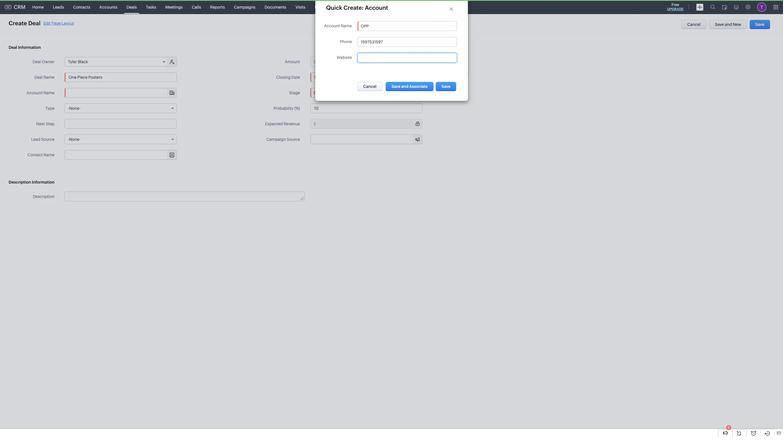 Task type: describe. For each thing, give the bounding box(es) containing it.
website
[[337, 55, 352, 60]]

accounts
[[99, 5, 117, 9]]

calls
[[192, 5, 201, 9]]

information for deal information
[[18, 45, 41, 50]]

campaigns link
[[230, 0, 260, 14]]

campaign source
[[267, 137, 300, 142]]

description information
[[9, 180, 55, 185]]

deal information
[[9, 45, 41, 50]]

deal owner
[[33, 60, 54, 64]]

contacts
[[73, 5, 90, 9]]

edit page layout link
[[43, 21, 74, 25]]

create
[[9, 20, 27, 26]]

leads
[[53, 5, 64, 9]]

save and new button
[[710, 20, 748, 29]]

contact
[[27, 153, 43, 157]]

home
[[32, 5, 44, 9]]

name down owner
[[43, 75, 54, 80]]

0 vertical spatial account name
[[324, 24, 352, 28]]

lead source
[[31, 137, 54, 142]]

expected revenue
[[265, 122, 300, 126]]

documents
[[265, 5, 287, 9]]

tasks
[[146, 5, 156, 9]]

upgrade
[[668, 7, 684, 11]]

probability (%)
[[274, 106, 300, 111]]

documents link
[[260, 0, 291, 14]]

(%)
[[295, 106, 300, 111]]

reports
[[210, 5, 225, 9]]

create: account
[[344, 4, 388, 11]]

deal for deal information
[[9, 45, 17, 50]]

closing date
[[276, 75, 300, 80]]

projects link
[[310, 0, 335, 14]]

next
[[36, 122, 45, 126]]

create deal edit page layout
[[9, 20, 74, 26]]

tasks link
[[141, 0, 161, 14]]

crm
[[14, 4, 25, 10]]

step
[[46, 122, 54, 126]]

owner
[[42, 60, 54, 64]]

layout
[[62, 21, 74, 25]]

calls link
[[187, 0, 206, 14]]

MMM D, YYYY text field
[[311, 72, 423, 82]]

cancel button
[[682, 20, 707, 29]]

source for lead source
[[41, 137, 54, 142]]

contact name
[[27, 153, 54, 157]]



Task type: locate. For each thing, give the bounding box(es) containing it.
source right lead
[[41, 137, 54, 142]]

0 horizontal spatial description
[[9, 180, 31, 185]]

save
[[716, 22, 725, 27], [756, 22, 765, 27]]

deal left edit
[[28, 20, 41, 26]]

1 horizontal spatial description
[[33, 194, 54, 199]]

visits
[[296, 5, 306, 9]]

name right contact
[[43, 153, 54, 157]]

new
[[733, 22, 742, 27]]

leads link
[[48, 0, 69, 14]]

1 vertical spatial description
[[33, 194, 54, 199]]

campaigns
[[234, 5, 256, 9]]

accounts link
[[95, 0, 122, 14]]

save for save
[[756, 22, 765, 27]]

amount
[[285, 60, 300, 64]]

next step
[[36, 122, 54, 126]]

meetings
[[165, 5, 183, 9]]

contacts link
[[69, 0, 95, 14]]

quick
[[326, 4, 342, 11]]

information for description information
[[32, 180, 55, 185]]

2
[[728, 426, 730, 430]]

name up type
[[43, 91, 54, 95]]

source for campaign source
[[287, 137, 300, 142]]

meetings link
[[161, 0, 187, 14]]

campaign
[[267, 137, 286, 142]]

source
[[41, 137, 54, 142], [287, 137, 300, 142]]

information down contact name
[[32, 180, 55, 185]]

None button
[[357, 82, 383, 91], [386, 82, 434, 91], [357, 82, 383, 91], [386, 82, 434, 91]]

free
[[672, 3, 680, 7]]

1 vertical spatial account name
[[27, 91, 54, 95]]

deal down create
[[9, 45, 17, 50]]

quick create: account
[[326, 4, 388, 11]]

save right new
[[756, 22, 765, 27]]

date
[[292, 75, 300, 80]]

lead
[[31, 137, 40, 142]]

None submit
[[436, 82, 456, 91]]

deals link
[[122, 0, 141, 14]]

information
[[18, 45, 41, 50], [32, 180, 55, 185]]

1 horizontal spatial save
[[756, 22, 765, 27]]

home link
[[28, 0, 48, 14]]

projects
[[315, 5, 330, 9]]

0 horizontal spatial source
[[41, 137, 54, 142]]

2 save from the left
[[756, 22, 765, 27]]

1 vertical spatial information
[[32, 180, 55, 185]]

deal for deal name
[[34, 75, 43, 80]]

deal name
[[34, 75, 54, 80]]

deals
[[127, 5, 137, 9]]

None text field
[[361, 56, 454, 60], [65, 72, 177, 82], [65, 119, 177, 129], [317, 119, 423, 129], [361, 56, 454, 60], [65, 72, 177, 82], [65, 119, 177, 129], [317, 119, 423, 129]]

phone
[[340, 39, 352, 44]]

save and new
[[716, 22, 742, 27]]

information up deal owner
[[18, 45, 41, 50]]

save for save and new
[[716, 22, 725, 27]]

cancel
[[688, 22, 701, 27]]

account name up phone
[[324, 24, 352, 28]]

None text field
[[361, 24, 454, 28], [361, 40, 454, 44], [317, 57, 423, 66], [311, 104, 423, 113], [65, 192, 305, 201], [361, 24, 454, 28], [361, 40, 454, 44], [317, 57, 423, 66], [311, 104, 423, 113], [65, 192, 305, 201]]

type
[[45, 106, 54, 111]]

description for description
[[33, 194, 54, 199]]

free upgrade
[[668, 3, 684, 11]]

2 source from the left
[[287, 137, 300, 142]]

0 horizontal spatial account name
[[27, 91, 54, 95]]

deal left owner
[[33, 60, 41, 64]]

source down revenue
[[287, 137, 300, 142]]

account name down deal name
[[27, 91, 54, 95]]

deal down deal owner
[[34, 75, 43, 80]]

name up phone
[[341, 24, 352, 28]]

closing
[[276, 75, 291, 80]]

deal for deal owner
[[33, 60, 41, 64]]

description
[[9, 180, 31, 185], [33, 194, 54, 199]]

edit
[[43, 21, 51, 25]]

probability
[[274, 106, 294, 111]]

stage
[[289, 91, 300, 95]]

visits link
[[291, 0, 310, 14]]

0 horizontal spatial account
[[27, 91, 43, 95]]

0 horizontal spatial save
[[716, 22, 725, 27]]

deal
[[28, 20, 41, 26], [9, 45, 17, 50], [33, 60, 41, 64], [34, 75, 43, 80]]

name
[[341, 24, 352, 28], [43, 75, 54, 80], [43, 91, 54, 95], [43, 153, 54, 157]]

revenue
[[284, 122, 300, 126]]

description for description information
[[9, 180, 31, 185]]

1 save from the left
[[716, 22, 725, 27]]

1 source from the left
[[41, 137, 54, 142]]

account name
[[324, 24, 352, 28], [27, 91, 54, 95]]

0 vertical spatial account
[[324, 24, 340, 28]]

1 horizontal spatial source
[[287, 137, 300, 142]]

1 horizontal spatial account name
[[324, 24, 352, 28]]

0 vertical spatial description
[[9, 180, 31, 185]]

page
[[51, 21, 61, 25]]

and
[[725, 22, 733, 27]]

expected
[[265, 122, 283, 126]]

account down deal name
[[27, 91, 43, 95]]

reports link
[[206, 0, 230, 14]]

account
[[324, 24, 340, 28], [27, 91, 43, 95]]

1 horizontal spatial account
[[324, 24, 340, 28]]

save left and
[[716, 22, 725, 27]]

save button
[[750, 20, 771, 29]]

crm link
[[5, 4, 25, 10]]

1 vertical spatial account
[[27, 91, 43, 95]]

0 vertical spatial information
[[18, 45, 41, 50]]

account down "quick"
[[324, 24, 340, 28]]



Task type: vqa. For each thing, say whether or not it's contained in the screenshot.
'Profile' "element"
no



